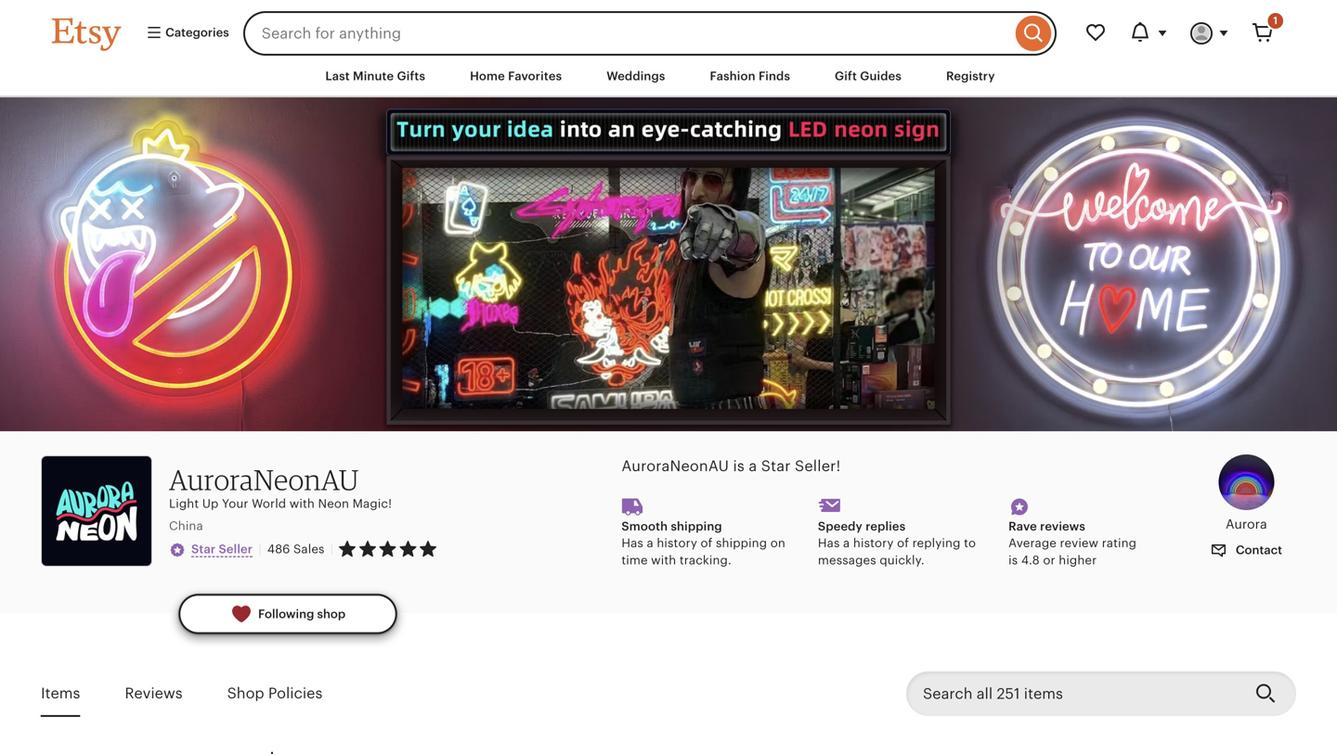 Task type: describe. For each thing, give the bounding box(es) containing it.
auroraneonau for auroraneonau light up your world with neon magic!
[[169, 463, 359, 497]]

none search field inside categories banner
[[243, 11, 1057, 56]]

has for has a history of shipping on time with tracking.
[[622, 537, 643, 551]]

tracking.
[[680, 554, 732, 568]]

following shop
[[258, 608, 346, 622]]

| 486 sales |
[[258, 542, 334, 557]]

messages
[[818, 554, 876, 568]]

| inside | 486 sales |
[[330, 543, 334, 557]]

speedy
[[818, 520, 863, 534]]

to
[[964, 537, 976, 551]]

with inside smooth shipping has a history of shipping on time with tracking.
[[651, 554, 676, 568]]

policies
[[268, 686, 323, 703]]

world
[[252, 497, 286, 511]]

menu bar containing last minute gifts
[[19, 56, 1319, 98]]

on
[[771, 537, 786, 551]]

light
[[169, 497, 199, 511]]

following shop button
[[180, 595, 396, 634]]

auroraneonau is a star seller!
[[622, 458, 841, 475]]

fashion finds link
[[696, 59, 804, 93]]

shop
[[227, 686, 264, 703]]

weddings
[[607, 69, 665, 83]]

minute
[[353, 69, 394, 83]]

history for with
[[657, 537, 697, 551]]

seller!
[[795, 458, 841, 475]]

categories button
[[132, 17, 237, 50]]

rave
[[1009, 520, 1037, 534]]

with inside "auroraneonau light up your world with neon magic!"
[[290, 497, 315, 511]]

replies
[[866, 520, 906, 534]]

seller
[[219, 543, 253, 557]]

reviews
[[125, 686, 183, 703]]

a for smooth shipping
[[647, 537, 654, 551]]

gifts
[[397, 69, 425, 83]]

star inside button
[[191, 543, 216, 557]]

star seller button
[[169, 541, 253, 559]]

home favorites
[[470, 69, 562, 83]]

guides
[[860, 69, 902, 83]]

weddings link
[[593, 59, 679, 93]]

registry link
[[932, 59, 1009, 93]]

home favorites link
[[456, 59, 576, 93]]

average
[[1009, 537, 1057, 551]]

categories
[[163, 25, 229, 39]]

or
[[1043, 554, 1056, 568]]

0 horizontal spatial is
[[733, 458, 745, 475]]

shop policies link
[[227, 673, 323, 716]]

star_seller image
[[169, 543, 186, 559]]

Search all 251 items text field
[[906, 672, 1241, 717]]

items
[[41, 686, 80, 703]]

star seller
[[191, 543, 253, 557]]

1 vertical spatial shipping
[[716, 537, 767, 551]]

neon
[[318, 497, 349, 511]]

4.8
[[1021, 554, 1040, 568]]

smooth shipping has a history of shipping on time with tracking.
[[622, 520, 786, 568]]



Task type: vqa. For each thing, say whether or not it's contained in the screenshot.
the auroraneonau within auroraneonau light up your world with neon magic!
yes



Task type: locate. For each thing, give the bounding box(es) containing it.
replying
[[912, 537, 961, 551]]

contact button
[[1197, 534, 1296, 568]]

a down smooth at bottom left
[[647, 537, 654, 551]]

a for speedy replies
[[843, 537, 850, 551]]

with left 'neon'
[[290, 497, 315, 511]]

quickly.
[[880, 554, 925, 568]]

| right sales
[[330, 543, 334, 557]]

history
[[657, 537, 697, 551], [853, 537, 894, 551]]

2 has from the left
[[818, 537, 840, 551]]

a up messages
[[843, 537, 850, 551]]

0 horizontal spatial with
[[290, 497, 315, 511]]

smooth
[[622, 520, 668, 534]]

0 horizontal spatial of
[[701, 537, 713, 551]]

Search for anything text field
[[243, 11, 1011, 56]]

1 horizontal spatial history
[[853, 537, 894, 551]]

following
[[258, 608, 314, 622]]

registry
[[946, 69, 995, 83]]

is
[[733, 458, 745, 475], [1009, 554, 1018, 568]]

of inside smooth shipping has a history of shipping on time with tracking.
[[701, 537, 713, 551]]

magic!
[[353, 497, 392, 511]]

aurora link
[[1197, 455, 1296, 534]]

star left seller!
[[761, 458, 791, 475]]

with
[[290, 497, 315, 511], [651, 554, 676, 568]]

a
[[749, 458, 757, 475], [647, 537, 654, 551], [843, 537, 850, 551]]

favorites
[[508, 69, 562, 83]]

of
[[701, 537, 713, 551], [897, 537, 909, 551]]

auroraneonau up smooth at bottom left
[[622, 458, 729, 475]]

0 horizontal spatial has
[[622, 537, 643, 551]]

shop policies
[[227, 686, 323, 703]]

0 horizontal spatial |
[[258, 542, 262, 557]]

has up time
[[622, 537, 643, 551]]

gift
[[835, 69, 857, 83]]

|
[[258, 542, 262, 557], [330, 543, 334, 557]]

gift guides
[[835, 69, 902, 83]]

486
[[267, 543, 290, 557]]

sales
[[293, 543, 325, 557]]

0 vertical spatial is
[[733, 458, 745, 475]]

has for has a history of replying to messages quickly.
[[818, 537, 840, 551]]

1
[[1273, 15, 1278, 26]]

of up quickly.
[[897, 537, 909, 551]]

of for shipping
[[701, 537, 713, 551]]

star
[[761, 458, 791, 475], [191, 543, 216, 557]]

is left seller!
[[733, 458, 745, 475]]

menu bar
[[19, 56, 1319, 98]]

reviews
[[1040, 520, 1086, 534]]

1 horizontal spatial with
[[651, 554, 676, 568]]

higher
[[1059, 554, 1097, 568]]

2 of from the left
[[897, 537, 909, 551]]

auroraneonau inside "auroraneonau light up your world with neon magic!"
[[169, 463, 359, 497]]

0 vertical spatial shipping
[[671, 520, 722, 534]]

1 vertical spatial with
[[651, 554, 676, 568]]

is inside rave reviews average review rating is 4.8 or higher
[[1009, 554, 1018, 568]]

auroraneonau light up your world with neon magic!
[[169, 463, 392, 511]]

time
[[622, 554, 648, 568]]

history inside smooth shipping has a history of shipping on time with tracking.
[[657, 537, 697, 551]]

auroraneonau
[[622, 458, 729, 475], [169, 463, 359, 497]]

fashion finds
[[710, 69, 790, 83]]

2 history from the left
[[853, 537, 894, 551]]

None search field
[[243, 11, 1057, 56]]

1 horizontal spatial a
[[749, 458, 757, 475]]

has down speedy
[[818, 537, 840, 551]]

0 horizontal spatial auroraneonau
[[169, 463, 359, 497]]

rating
[[1102, 537, 1137, 551]]

1 history from the left
[[657, 537, 697, 551]]

has inside smooth shipping has a history of shipping on time with tracking.
[[622, 537, 643, 551]]

contact
[[1233, 544, 1282, 558]]

1 horizontal spatial has
[[818, 537, 840, 551]]

a left seller!
[[749, 458, 757, 475]]

reviews link
[[125, 673, 183, 716]]

1 horizontal spatial |
[[330, 543, 334, 557]]

star right star_seller icon
[[191, 543, 216, 557]]

last minute gifts
[[325, 69, 425, 83]]

finds
[[759, 69, 790, 83]]

review
[[1060, 537, 1099, 551]]

auroraneonau up world
[[169, 463, 359, 497]]

tab
[[41, 753, 271, 755]]

home
[[470, 69, 505, 83]]

1 vertical spatial is
[[1009, 554, 1018, 568]]

of up tracking.
[[701, 537, 713, 551]]

1 horizontal spatial auroraneonau
[[622, 458, 729, 475]]

history up tracking.
[[657, 537, 697, 551]]

aurora image
[[1219, 455, 1274, 511]]

0 vertical spatial star
[[761, 458, 791, 475]]

last
[[325, 69, 350, 83]]

of for replying
[[897, 537, 909, 551]]

china
[[169, 520, 203, 534]]

items link
[[41, 673, 80, 716]]

rave reviews average review rating is 4.8 or higher
[[1009, 520, 1137, 568]]

speedy replies has a history of replying to messages quickly.
[[818, 520, 976, 568]]

up
[[202, 497, 219, 511]]

auroraneonau for auroraneonau is a star seller!
[[622, 458, 729, 475]]

shipping up tracking.
[[671, 520, 722, 534]]

last minute gifts link
[[311, 59, 439, 93]]

0 horizontal spatial star
[[191, 543, 216, 557]]

0 horizontal spatial a
[[647, 537, 654, 551]]

1 vertical spatial star
[[191, 543, 216, 557]]

fashion
[[710, 69, 756, 83]]

of inside speedy replies has a history of replying to messages quickly.
[[897, 537, 909, 551]]

aurora
[[1226, 517, 1267, 532]]

has
[[622, 537, 643, 551], [818, 537, 840, 551]]

1 horizontal spatial is
[[1009, 554, 1018, 568]]

1 horizontal spatial of
[[897, 537, 909, 551]]

a inside smooth shipping has a history of shipping on time with tracking.
[[647, 537, 654, 551]]

1 link
[[1241, 11, 1285, 56]]

categories banner
[[19, 0, 1319, 56]]

shop
[[317, 608, 346, 622]]

your
[[222, 497, 248, 511]]

a inside speedy replies has a history of replying to messages quickly.
[[843, 537, 850, 551]]

history down replies
[[853, 537, 894, 551]]

1 has from the left
[[622, 537, 643, 551]]

history for quickly.
[[853, 537, 894, 551]]

gift guides link
[[821, 59, 916, 93]]

0 vertical spatial with
[[290, 497, 315, 511]]

with right time
[[651, 554, 676, 568]]

0 horizontal spatial history
[[657, 537, 697, 551]]

| left 486
[[258, 542, 262, 557]]

has inside speedy replies has a history of replying to messages quickly.
[[818, 537, 840, 551]]

shipping left on
[[716, 537, 767, 551]]

shipping
[[671, 520, 722, 534], [716, 537, 767, 551]]

1 of from the left
[[701, 537, 713, 551]]

is left 4.8
[[1009, 554, 1018, 568]]

2 horizontal spatial a
[[843, 537, 850, 551]]

history inside speedy replies has a history of replying to messages quickly.
[[853, 537, 894, 551]]

1 horizontal spatial star
[[761, 458, 791, 475]]



